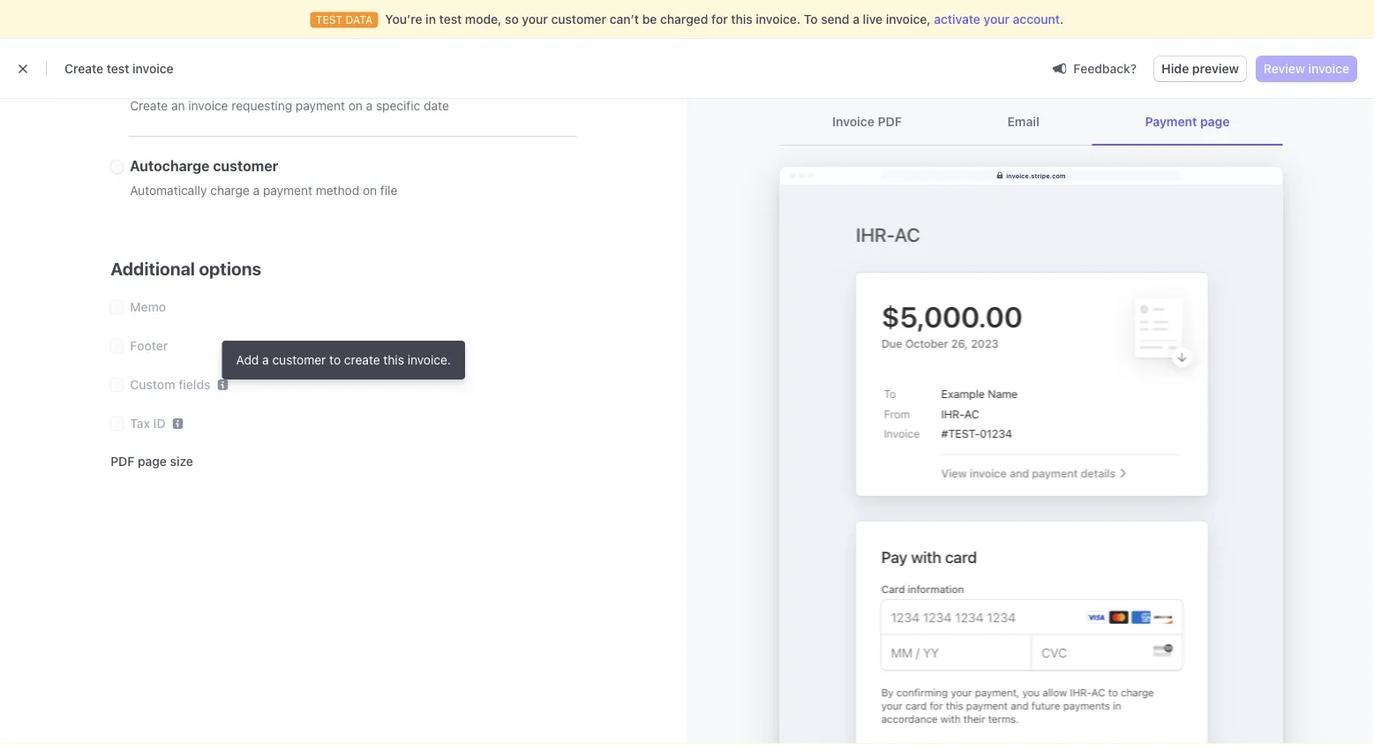 Task type: describe. For each thing, give the bounding box(es) containing it.
invoice inside review invoice button
[[1308, 61, 1349, 76]]

create an invoice requesting payment on a specific date
[[130, 98, 449, 113]]

size
[[170, 454, 193, 468]]

to
[[804, 12, 818, 26]]

1 horizontal spatial pdf
[[878, 114, 902, 129]]

custom fields
[[130, 377, 211, 392]]

additional options
[[111, 258, 261, 278]]

you're
[[385, 12, 422, 26]]

feedback? button
[[1045, 56, 1144, 81]]

an
[[171, 98, 185, 113]]

a right add
[[262, 353, 269, 367]]

you're in test mode, so your customer can't be charged for this invoice. to send a live invoice, activate your account .
[[385, 12, 1064, 26]]

file
[[380, 183, 398, 198]]

autocharge customer automatically charge a payment method on file
[[130, 158, 398, 198]]

email
[[1007, 114, 1040, 129]]

custom
[[130, 377, 175, 392]]

tax
[[130, 416, 150, 431]]

feedback?
[[1073, 61, 1137, 75]]

invoice,
[[886, 12, 931, 26]]

additional
[[111, 258, 195, 278]]

charge
[[210, 183, 250, 198]]

review invoice button
[[1257, 56, 1357, 81]]

invoice
[[832, 114, 875, 129]]

payment
[[1145, 114, 1197, 129]]

mode,
[[465, 12, 502, 26]]

so
[[505, 12, 519, 26]]

0 vertical spatial on
[[348, 98, 363, 113]]

live
[[863, 12, 883, 26]]

customer inside autocharge customer automatically charge a payment method on file
[[213, 158, 278, 174]]

0 vertical spatial payment
[[296, 98, 345, 113]]

pdf page size
[[111, 454, 193, 468]]

1 vertical spatial pdf
[[111, 454, 134, 468]]

1 vertical spatial this
[[383, 353, 404, 367]]

review
[[1264, 61, 1305, 76]]

preview
[[1192, 61, 1239, 76]]

memo
[[130, 300, 166, 314]]

activate your account link
[[934, 11, 1060, 28]]

payment inside autocharge customer automatically charge a payment method on file
[[263, 183, 312, 198]]

page for pdf
[[138, 454, 167, 468]]

.
[[1060, 12, 1064, 26]]



Task type: vqa. For each thing, say whether or not it's contained in the screenshot.
REVIEW
yes



Task type: locate. For each thing, give the bounding box(es) containing it.
your right activate
[[984, 12, 1010, 26]]

0 vertical spatial page
[[1200, 114, 1230, 129]]

1 horizontal spatial create
[[130, 98, 168, 113]]

0 vertical spatial invoice.
[[756, 12, 801, 26]]

0 horizontal spatial this
[[383, 353, 404, 367]]

pdf right invoice
[[878, 114, 902, 129]]

your right "so"
[[522, 12, 548, 26]]

customer up charge
[[213, 158, 278, 174]]

payment
[[296, 98, 345, 113], [263, 183, 312, 198]]

add a customer to create this invoice.
[[236, 353, 451, 367]]

create test invoice
[[64, 61, 173, 76]]

page for payment
[[1200, 114, 1230, 129]]

0 horizontal spatial create
[[64, 61, 103, 76]]

0 vertical spatial pdf
[[878, 114, 902, 129]]

create
[[344, 353, 380, 367]]

invoice.
[[756, 12, 801, 26], [407, 353, 451, 367]]

invoice right review
[[1308, 61, 1349, 76]]

1 horizontal spatial this
[[731, 12, 753, 26]]

2 your from the left
[[984, 12, 1010, 26]]

a
[[853, 12, 860, 26], [366, 98, 373, 113], [253, 183, 260, 198], [262, 353, 269, 367]]

hide preview
[[1162, 61, 1239, 76]]

on
[[348, 98, 363, 113], [363, 183, 377, 198]]

this right create
[[383, 353, 404, 367]]

1 horizontal spatial invoice.
[[756, 12, 801, 26]]

2 vertical spatial customer
[[272, 353, 326, 367]]

invoice.stripe.com
[[1006, 171, 1066, 179]]

invoice up an
[[132, 61, 173, 76]]

create
[[64, 61, 103, 76], [130, 98, 168, 113]]

requesting
[[232, 98, 292, 113]]

pdf
[[878, 114, 902, 129], [111, 454, 134, 468]]

fields
[[178, 377, 211, 392]]

add
[[236, 353, 259, 367]]

2 horizontal spatial invoice
[[1308, 61, 1349, 76]]

payment page
[[1145, 114, 1230, 129]]

test
[[439, 12, 462, 26], [107, 61, 129, 76]]

invoice right an
[[188, 98, 228, 113]]

options
[[199, 258, 261, 278]]

1 horizontal spatial your
[[984, 12, 1010, 26]]

this right for
[[731, 12, 753, 26]]

activate
[[934, 12, 980, 26]]

your
[[522, 12, 548, 26], [984, 12, 1010, 26]]

tax id
[[130, 416, 166, 431]]

1 vertical spatial create
[[130, 98, 168, 113]]

this
[[731, 12, 753, 26], [383, 353, 404, 367]]

create for create test invoice
[[64, 61, 103, 76]]

invoice. left the to
[[756, 12, 801, 26]]

tab list
[[780, 99, 1283, 146]]

1 horizontal spatial on
[[363, 183, 377, 198]]

on left file on the left top of the page
[[363, 183, 377, 198]]

a right charge
[[253, 183, 260, 198]]

a left live on the top right of page
[[853, 12, 860, 26]]

on inside autocharge customer automatically charge a payment method on file
[[363, 183, 377, 198]]

1 vertical spatial invoice.
[[407, 353, 451, 367]]

0 vertical spatial create
[[64, 61, 103, 76]]

be
[[642, 12, 657, 26]]

1 vertical spatial test
[[107, 61, 129, 76]]

review invoice
[[1264, 61, 1349, 76]]

automatically
[[130, 183, 207, 198]]

a inside autocharge customer automatically charge a payment method on file
[[253, 183, 260, 198]]

can't
[[610, 12, 639, 26]]

customer left can't
[[551, 12, 606, 26]]

1 vertical spatial page
[[138, 454, 167, 468]]

page left 'size'
[[138, 454, 167, 468]]

id
[[153, 416, 166, 431]]

invoice for create test invoice
[[132, 61, 173, 76]]

send
[[821, 12, 850, 26]]

0 vertical spatial this
[[731, 12, 753, 26]]

invoice. right create
[[407, 353, 451, 367]]

account
[[1013, 12, 1060, 26]]

customer left to
[[272, 353, 326, 367]]

page
[[1200, 114, 1230, 129], [138, 454, 167, 468]]

create for create an invoice requesting payment on a specific date
[[130, 98, 168, 113]]

page right "payment"
[[1200, 114, 1230, 129]]

autocharge
[[130, 158, 210, 174]]

1 vertical spatial customer
[[213, 158, 278, 174]]

0 vertical spatial customer
[[551, 12, 606, 26]]

1 vertical spatial on
[[363, 183, 377, 198]]

0 horizontal spatial invoice
[[132, 61, 173, 76]]

a left specific
[[366, 98, 373, 113]]

hide
[[1162, 61, 1189, 76]]

method
[[316, 183, 359, 198]]

in
[[426, 12, 436, 26]]

payment left method
[[263, 183, 312, 198]]

0 horizontal spatial on
[[348, 98, 363, 113]]

for
[[711, 12, 728, 26]]

payment right requesting in the top left of the page
[[296, 98, 345, 113]]

pdf down tax
[[111, 454, 134, 468]]

1 horizontal spatial test
[[439, 12, 462, 26]]

footer
[[130, 338, 168, 353]]

to
[[329, 353, 341, 367]]

specific
[[376, 98, 420, 113]]

tab list containing invoice pdf
[[780, 99, 1283, 146]]

on left specific
[[348, 98, 363, 113]]

1 horizontal spatial invoice
[[188, 98, 228, 113]]

0 horizontal spatial page
[[138, 454, 167, 468]]

0 horizontal spatial invoice.
[[407, 353, 451, 367]]

date
[[424, 98, 449, 113]]

0 horizontal spatial pdf
[[111, 454, 134, 468]]

invoice
[[132, 61, 173, 76], [1308, 61, 1349, 76], [188, 98, 228, 113]]

1 vertical spatial payment
[[263, 183, 312, 198]]

page inside tab list
[[1200, 114, 1230, 129]]

0 vertical spatial test
[[439, 12, 462, 26]]

0 horizontal spatial test
[[107, 61, 129, 76]]

0 horizontal spatial your
[[522, 12, 548, 26]]

hide preview button
[[1155, 56, 1246, 81]]

invoice for create an invoice requesting payment on a specific date
[[188, 98, 228, 113]]

1 your from the left
[[522, 12, 548, 26]]

1 horizontal spatial page
[[1200, 114, 1230, 129]]

charged
[[660, 12, 708, 26]]

customer
[[551, 12, 606, 26], [213, 158, 278, 174], [272, 353, 326, 367]]

invoice pdf
[[832, 114, 902, 129]]



